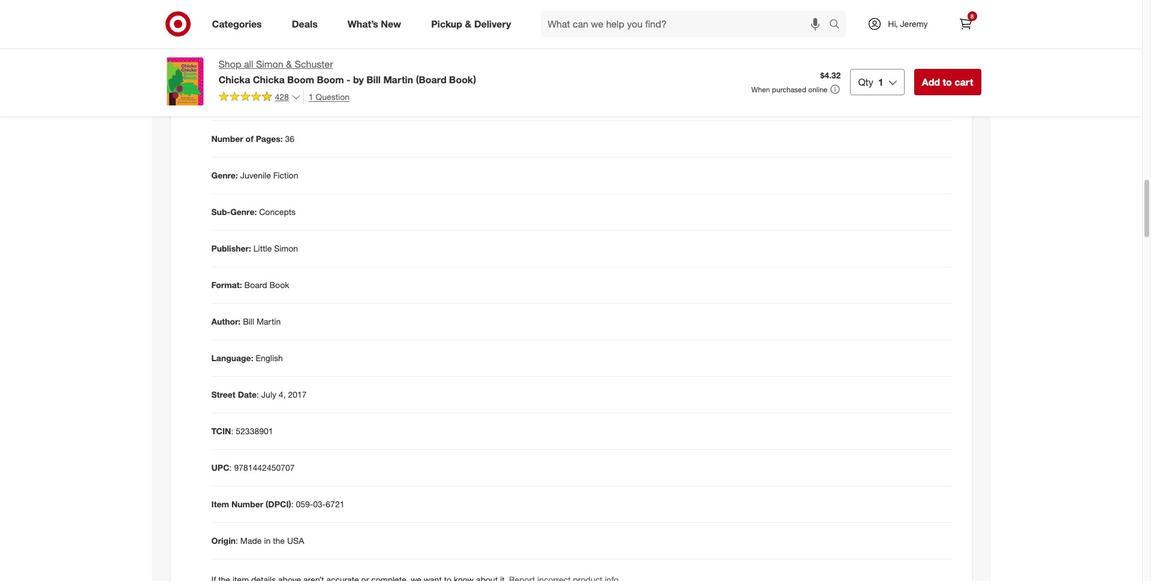Task type: describe. For each thing, give the bounding box(es) containing it.
1 boom from the left
[[287, 74, 314, 86]]

pounds
[[253, 61, 281, 71]]

question
[[316, 92, 350, 102]]

2017
[[288, 390, 307, 400]]

to
[[943, 76, 952, 88]]

-
[[347, 74, 350, 86]]

simon for all
[[256, 58, 283, 70]]

.7
[[243, 61, 250, 71]]

.9
[[413, 24, 420, 34]]

8 link
[[952, 11, 979, 37]]

categories link
[[202, 11, 277, 37]]

qty
[[858, 76, 874, 88]]

03-
[[313, 500, 326, 510]]

street
[[211, 390, 236, 400]]

sub-genre: concepts
[[211, 207, 296, 217]]

little
[[254, 244, 272, 254]]

item
[[211, 500, 229, 510]]

qty 1
[[858, 76, 884, 88]]

the
[[273, 536, 285, 546]]

0 vertical spatial number
[[211, 134, 243, 144]]

book
[[269, 280, 289, 290]]

image of chicka chicka boom boom - by bill martin (board book) image
[[161, 58, 209, 106]]

: for 9781442450707
[[229, 463, 232, 473]]

origin : made in the usa
[[211, 536, 304, 546]]

delivery
[[474, 18, 511, 30]]

years
[[292, 97, 312, 108]]

hi,
[[888, 19, 898, 29]]

0 vertical spatial 1
[[878, 76, 884, 88]]

2 boom from the left
[[317, 74, 344, 86]]

tcin : 52338901
[[211, 427, 273, 437]]

upc
[[211, 463, 229, 473]]

online
[[808, 85, 828, 94]]

weight: .7 pounds
[[211, 61, 281, 71]]

jeremy
[[900, 19, 928, 29]]

by
[[353, 74, 364, 86]]

428
[[275, 92, 289, 102]]

suggested
[[211, 97, 254, 108]]

0 horizontal spatial martin
[[257, 317, 281, 327]]

number of pages: 36
[[211, 134, 294, 144]]

9781442450707
[[234, 463, 295, 473]]

tcin
[[211, 427, 231, 437]]

: left 059-
[[291, 500, 294, 510]]

(board
[[416, 74, 447, 86]]

age:
[[256, 97, 274, 108]]

book)
[[449, 74, 476, 86]]

july
[[261, 390, 276, 400]]

52338901
[[236, 427, 273, 437]]

format: board book
[[211, 280, 289, 290]]

concepts
[[259, 207, 296, 217]]

shop
[[219, 58, 241, 70]]

pages:
[[256, 134, 283, 144]]

1 vertical spatial genre:
[[230, 207, 257, 217]]

author: bill martin
[[211, 317, 281, 327]]

fiction
[[273, 171, 298, 181]]

pickup & delivery link
[[421, 11, 526, 37]]

5.5
[[359, 24, 371, 34]]

4-
[[277, 97, 285, 108]]

4,
[[279, 390, 286, 400]]

weight:
[[211, 61, 241, 71]]

1 vertical spatial number
[[231, 500, 263, 510]]

when
[[752, 85, 770, 94]]

in
[[264, 536, 271, 546]]

when purchased online
[[752, 85, 828, 94]]

date
[[238, 390, 257, 400]]

(d)
[[441, 24, 451, 34]]

& inside shop all simon & schuster chicka chicka boom boom - by bill martin (board book)
[[286, 58, 292, 70]]

language: english
[[211, 353, 283, 364]]

shop all simon & schuster chicka chicka boom boom - by bill martin (board book)
[[219, 58, 476, 86]]

search
[[824, 19, 853, 31]]



Task type: vqa. For each thing, say whether or not it's contained in the screenshot.
first x
yes



Task type: locate. For each thing, give the bounding box(es) containing it.
genre: juvenile fiction
[[211, 171, 298, 181]]

1
[[878, 76, 884, 88], [309, 92, 313, 102]]

1 horizontal spatial inch
[[422, 24, 438, 34]]

0 horizontal spatial 1
[[309, 92, 313, 102]]

x
[[352, 24, 357, 34], [406, 24, 411, 34]]

0 horizontal spatial boom
[[287, 74, 314, 86]]

2 inch from the left
[[422, 24, 438, 34]]

1 vertical spatial &
[[286, 58, 292, 70]]

: left 52338901
[[231, 427, 233, 437]]

1 left question at the top left of page
[[309, 92, 313, 102]]

add to cart
[[922, 76, 973, 88]]

0 vertical spatial bill
[[367, 74, 381, 86]]

(w)
[[391, 24, 404, 34]]

chicka
[[219, 74, 250, 86], [253, 74, 285, 86]]

(overall):
[[261, 24, 296, 34]]

martin up "english"
[[257, 317, 281, 327]]

hi, jeremy
[[888, 19, 928, 29]]

deals link
[[282, 11, 333, 37]]

6721
[[326, 500, 344, 510]]

bill inside shop all simon & schuster chicka chicka boom boom - by bill martin (board book)
[[367, 74, 381, 86]]

8 left the years
[[285, 97, 289, 108]]

number right item
[[231, 500, 263, 510]]

dimensions
[[211, 24, 258, 34]]

simon
[[256, 58, 283, 70], [274, 244, 298, 254]]

publisher: little simon
[[211, 244, 298, 254]]

simon right little
[[274, 244, 298, 254]]

& right pounds
[[286, 58, 292, 70]]

boom up 1 question
[[317, 74, 344, 86]]

1 chicka from the left
[[219, 74, 250, 86]]

0 horizontal spatial chicka
[[219, 74, 250, 86]]

: for 52338901
[[231, 427, 233, 437]]

: left july
[[257, 390, 259, 400]]

add to cart button
[[914, 69, 981, 95]]

boom
[[287, 74, 314, 86], [317, 74, 344, 86]]

0 vertical spatial simon
[[256, 58, 283, 70]]

& right the pickup
[[465, 18, 472, 30]]

of
[[246, 134, 254, 144]]

x left .9
[[406, 24, 411, 34]]

1 vertical spatial 1
[[309, 92, 313, 102]]

7.2
[[298, 24, 310, 34]]

street date : july 4, 2017
[[211, 390, 307, 400]]

genre:
[[211, 171, 238, 181], [230, 207, 257, 217]]

1 horizontal spatial martin
[[383, 74, 413, 86]]

juvenile
[[240, 171, 271, 181]]

chicka down pounds
[[253, 74, 285, 86]]

8 inside "link"
[[971, 13, 974, 20]]

1 horizontal spatial 1
[[878, 76, 884, 88]]

: left made
[[236, 536, 238, 546]]

(dpci)
[[266, 500, 291, 510]]

1 horizontal spatial 8
[[971, 13, 974, 20]]

1 vertical spatial bill
[[243, 317, 254, 327]]

item number (dpci) : 059-03-6721
[[211, 500, 344, 510]]

1 question
[[309, 92, 350, 102]]

inch
[[373, 24, 389, 34], [422, 24, 438, 34]]

0 horizontal spatial bill
[[243, 317, 254, 327]]

number
[[211, 134, 243, 144], [231, 500, 263, 510]]

&
[[465, 18, 472, 30], [286, 58, 292, 70]]

simon for little
[[274, 244, 298, 254]]

1 horizontal spatial x
[[406, 24, 411, 34]]

0 horizontal spatial 8
[[285, 97, 289, 108]]

language:
[[211, 353, 253, 364]]

publisher:
[[211, 244, 251, 254]]

8
[[971, 13, 974, 20], [285, 97, 289, 108]]

1 x from the left
[[352, 24, 357, 34]]

format:
[[211, 280, 242, 290]]

deals
[[292, 18, 318, 30]]

: left 9781442450707 at the left of the page
[[229, 463, 232, 473]]

inches
[[312, 24, 337, 34]]

1 vertical spatial simon
[[274, 244, 298, 254]]

bill
[[367, 74, 381, 86], [243, 317, 254, 327]]

0 vertical spatial 8
[[971, 13, 974, 20]]

genre: left 'juvenile'
[[211, 171, 238, 181]]

add
[[922, 76, 940, 88]]

1 horizontal spatial boom
[[317, 74, 344, 86]]

1 vertical spatial 8
[[285, 97, 289, 108]]

2 chicka from the left
[[253, 74, 285, 86]]

author:
[[211, 317, 241, 327]]

board
[[244, 280, 267, 290]]

1 right qty
[[878, 76, 884, 88]]

1 horizontal spatial &
[[465, 18, 472, 30]]

martin inside shop all simon & schuster chicka chicka boom boom - by bill martin (board book)
[[383, 74, 413, 86]]

martin left the "(board"
[[383, 74, 413, 86]]

what's
[[348, 18, 378, 30]]

1 vertical spatial martin
[[257, 317, 281, 327]]

usa
[[287, 536, 304, 546]]

purchased
[[772, 85, 806, 94]]

1 inch from the left
[[373, 24, 389, 34]]

0 vertical spatial martin
[[383, 74, 413, 86]]

pickup & delivery
[[431, 18, 511, 30]]

1 question link
[[303, 90, 350, 104]]

number left "of"
[[211, 134, 243, 144]]

0 horizontal spatial x
[[352, 24, 357, 34]]

0 vertical spatial &
[[465, 18, 472, 30]]

boom down schuster
[[287, 74, 314, 86]]

genre: left concepts
[[230, 207, 257, 217]]

bill right 'by'
[[367, 74, 381, 86]]

suggested age: 4-8 years
[[211, 97, 312, 108]]

428 link
[[219, 90, 301, 105]]

1 horizontal spatial bill
[[367, 74, 381, 86]]

inch right 5.5
[[373, 24, 389, 34]]

pickup
[[431, 18, 462, 30]]

36
[[285, 134, 294, 144]]

bill right author:
[[243, 317, 254, 327]]

inch right .9
[[422, 24, 438, 34]]

categories
[[212, 18, 262, 30]]

(h)
[[339, 24, 350, 34]]

1 inside 1 question 'link'
[[309, 92, 313, 102]]

what's new
[[348, 18, 401, 30]]

What can we help you find? suggestions appear below search field
[[541, 11, 832, 37]]

upc : 9781442450707
[[211, 463, 295, 473]]

all
[[244, 58, 253, 70]]

origin
[[211, 536, 236, 546]]

1 horizontal spatial chicka
[[253, 74, 285, 86]]

dimensions (overall): 7.2 inches (h) x 5.5 inch (w) x .9 inch (d)
[[211, 24, 451, 34]]

8 right jeremy
[[971, 13, 974, 20]]

simon inside shop all simon & schuster chicka chicka boom boom - by bill martin (board book)
[[256, 58, 283, 70]]

059-
[[296, 500, 313, 510]]

0 vertical spatial genre:
[[211, 171, 238, 181]]

new
[[381, 18, 401, 30]]

: for made in the usa
[[236, 536, 238, 546]]

x right the (h)
[[352, 24, 357, 34]]

chicka down weight:
[[219, 74, 250, 86]]

search button
[[824, 11, 853, 40]]

simon right all
[[256, 58, 283, 70]]

sub-
[[211, 207, 230, 217]]

0 horizontal spatial inch
[[373, 24, 389, 34]]

$4.32
[[820, 70, 841, 80]]

made
[[240, 536, 262, 546]]

english
[[256, 353, 283, 364]]

0 horizontal spatial &
[[286, 58, 292, 70]]

what's new link
[[337, 11, 416, 37]]

2 x from the left
[[406, 24, 411, 34]]

schuster
[[295, 58, 333, 70]]

cart
[[955, 76, 973, 88]]



